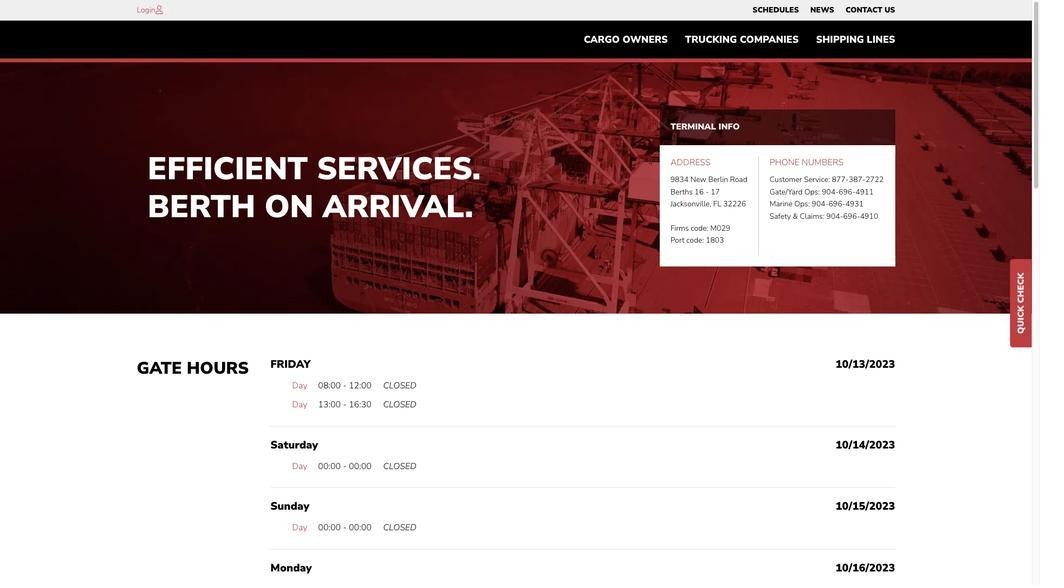 Task type: locate. For each thing, give the bounding box(es) containing it.
16
[[695, 187, 704, 197]]

quick check link
[[1011, 260, 1033, 348]]

closed
[[383, 380, 417, 392], [383, 399, 417, 411], [383, 461, 417, 473], [383, 522, 417, 534]]

login
[[137, 5, 155, 15]]

jacksonville,
[[671, 199, 712, 209]]

ops:
[[805, 187, 821, 197], [795, 199, 811, 209]]

10/16/2023
[[836, 561, 896, 576]]

road
[[731, 175, 748, 185]]

1 00:00 - 00:00 from the top
[[318, 461, 372, 473]]

00:00
[[318, 461, 341, 473], [349, 461, 372, 473], [318, 522, 341, 534], [349, 522, 372, 534]]

efficient
[[148, 148, 308, 190]]

service:
[[805, 175, 831, 185]]

friday
[[271, 357, 311, 372]]

day
[[292, 380, 308, 392], [292, 399, 308, 411], [292, 461, 308, 473], [292, 522, 308, 534]]

menu bar containing cargo owners
[[576, 29, 905, 51]]

quick check
[[1016, 273, 1028, 334]]

shipping
[[817, 33, 865, 46]]

phone
[[770, 157, 800, 168]]

code: right port
[[687, 235, 705, 246]]

berlin
[[709, 175, 729, 185]]

00:00 - 00:00 for saturday
[[318, 461, 372, 473]]

menu bar down schedules "link"
[[576, 29, 905, 51]]

sunday
[[271, 499, 310, 514]]

day left 13:00
[[292, 399, 308, 411]]

new
[[691, 175, 707, 185]]

10/15/2023
[[836, 499, 896, 514]]

904- right claims:
[[827, 211, 844, 221]]

904- down 877-
[[823, 187, 839, 197]]

1 vertical spatial ops:
[[795, 199, 811, 209]]

3 closed from the top
[[383, 461, 417, 473]]

owners
[[623, 33, 668, 46]]

day down sunday on the left bottom of page
[[292, 522, 308, 534]]

10/13/2023
[[836, 357, 896, 372]]

13:00
[[318, 399, 341, 411]]

menu bar containing schedules
[[748, 3, 902, 18]]

gate
[[137, 357, 182, 380]]

closed for friday
[[383, 380, 417, 392]]

00:00 - 00:00
[[318, 461, 372, 473], [318, 522, 372, 534]]

day for sunday
[[292, 522, 308, 534]]

0 vertical spatial 00:00 - 00:00
[[318, 461, 372, 473]]

closed for sunday
[[383, 522, 417, 534]]

day down friday
[[292, 380, 308, 392]]

4 closed from the top
[[383, 522, 417, 534]]

904-
[[823, 187, 839, 197], [812, 199, 829, 209], [827, 211, 844, 221]]

1 closed from the top
[[383, 380, 417, 392]]

904- up claims:
[[812, 199, 829, 209]]

0 vertical spatial 696-
[[839, 187, 856, 197]]

news link
[[811, 3, 835, 18]]

0 vertical spatial menu bar
[[748, 3, 902, 18]]

696-
[[839, 187, 856, 197], [829, 199, 846, 209], [844, 211, 861, 221]]

2 closed from the top
[[383, 399, 417, 411]]

hours
[[187, 357, 249, 380]]

cargo owners
[[584, 33, 668, 46]]

gate hours
[[137, 357, 249, 380]]

menu bar
[[748, 3, 902, 18], [576, 29, 905, 51]]

info
[[719, 121, 740, 133]]

saturday
[[271, 438, 318, 453]]

code: up the 1803
[[691, 223, 709, 234]]

- for sunday
[[343, 522, 347, 534]]

-
[[706, 187, 709, 197], [343, 380, 347, 392], [343, 399, 347, 411], [343, 461, 347, 473], [343, 522, 347, 534]]

- inside 9834 new berlin road berths 16 - 17 jacksonville, fl 32226
[[706, 187, 709, 197]]

marine
[[770, 199, 793, 209]]

00:00 - 00:00 for sunday
[[318, 522, 372, 534]]

2 00:00 - 00:00 from the top
[[318, 522, 372, 534]]

1 vertical spatial code:
[[687, 235, 705, 246]]

0 vertical spatial 904-
[[823, 187, 839, 197]]

closed for saturday
[[383, 461, 417, 473]]

safety
[[770, 211, 792, 221]]

cargo owners link
[[576, 29, 677, 51]]

shipping lines link
[[808, 29, 905, 51]]

3 day from the top
[[292, 461, 308, 473]]

berths
[[671, 187, 693, 197]]

1 vertical spatial menu bar
[[576, 29, 905, 51]]

day down saturday
[[292, 461, 308, 473]]

1 vertical spatial 00:00 - 00:00
[[318, 522, 372, 534]]

monday
[[271, 561, 312, 576]]

day for friday
[[292, 380, 308, 392]]

cargo
[[584, 33, 620, 46]]

companies
[[740, 33, 799, 46]]

&
[[793, 211, 799, 221]]

terminal info
[[671, 121, 740, 133]]

shipping lines
[[817, 33, 896, 46]]

terminal
[[671, 121, 717, 133]]

ops: up &
[[795, 199, 811, 209]]

4910
[[861, 211, 879, 221]]

m029
[[711, 223, 731, 234]]

numbers
[[802, 157, 844, 168]]

4 day from the top
[[292, 522, 308, 534]]

firms code:  m029 port code:  1803
[[671, 223, 731, 246]]

gate/yard
[[770, 187, 803, 197]]

news
[[811, 5, 835, 15]]

1 day from the top
[[292, 380, 308, 392]]

2722
[[866, 175, 885, 185]]

code:
[[691, 223, 709, 234], [687, 235, 705, 246]]

services.
[[317, 148, 481, 190]]

menu bar up shipping
[[748, 3, 902, 18]]

customer
[[770, 175, 803, 185]]

17
[[711, 187, 720, 197]]

ops: down service:
[[805, 187, 821, 197]]

trucking companies link
[[677, 29, 808, 51]]



Task type: describe. For each thing, give the bounding box(es) containing it.
- for saturday
[[343, 461, 347, 473]]

on
[[265, 185, 314, 228]]

phone numbers
[[770, 157, 844, 168]]

2 vertical spatial 696-
[[844, 211, 861, 221]]

9834 new berlin road berths 16 - 17 jacksonville, fl 32226
[[671, 175, 748, 209]]

9834
[[671, 175, 689, 185]]

berth
[[148, 185, 256, 228]]

1 vertical spatial 696-
[[829, 199, 846, 209]]

login link
[[137, 5, 155, 15]]

4931
[[846, 199, 864, 209]]

fl
[[714, 199, 722, 209]]

schedules
[[753, 5, 800, 15]]

1803
[[706, 235, 725, 246]]

customer service: 877-387-2722 gate/yard ops: 904-696-4911 marine ops: 904-696-4931 safety & claims: 904-696-4910
[[770, 175, 885, 221]]

day for saturday
[[292, 461, 308, 473]]

387-
[[849, 175, 866, 185]]

1 vertical spatial 904-
[[812, 199, 829, 209]]

schedules link
[[753, 3, 800, 18]]

arrival.
[[323, 185, 474, 228]]

address
[[671, 157, 711, 168]]

trucking
[[686, 33, 738, 46]]

claims:
[[801, 211, 825, 221]]

16:30
[[349, 399, 372, 411]]

10/14/2023
[[836, 438, 896, 453]]

user image
[[155, 5, 163, 14]]

13:00 - 16:30
[[318, 399, 372, 411]]

firms
[[671, 223, 689, 234]]

- for friday
[[343, 380, 347, 392]]

efficient services. berth on arrival.
[[148, 148, 481, 228]]

877-
[[833, 175, 849, 185]]

contact
[[846, 5, 883, 15]]

quick
[[1016, 306, 1028, 334]]

32226
[[724, 199, 747, 209]]

lines
[[867, 33, 896, 46]]

check
[[1016, 273, 1028, 303]]

4911
[[856, 187, 874, 197]]

08:00 - 12:00
[[318, 380, 372, 392]]

2 day from the top
[[292, 399, 308, 411]]

us
[[885, 5, 896, 15]]

trucking companies
[[686, 33, 799, 46]]

contact us link
[[846, 3, 896, 18]]

2 vertical spatial 904-
[[827, 211, 844, 221]]

12:00
[[349, 380, 372, 392]]

0 vertical spatial code:
[[691, 223, 709, 234]]

0 vertical spatial ops:
[[805, 187, 821, 197]]

contact us
[[846, 5, 896, 15]]

port
[[671, 235, 685, 246]]

08:00
[[318, 380, 341, 392]]



